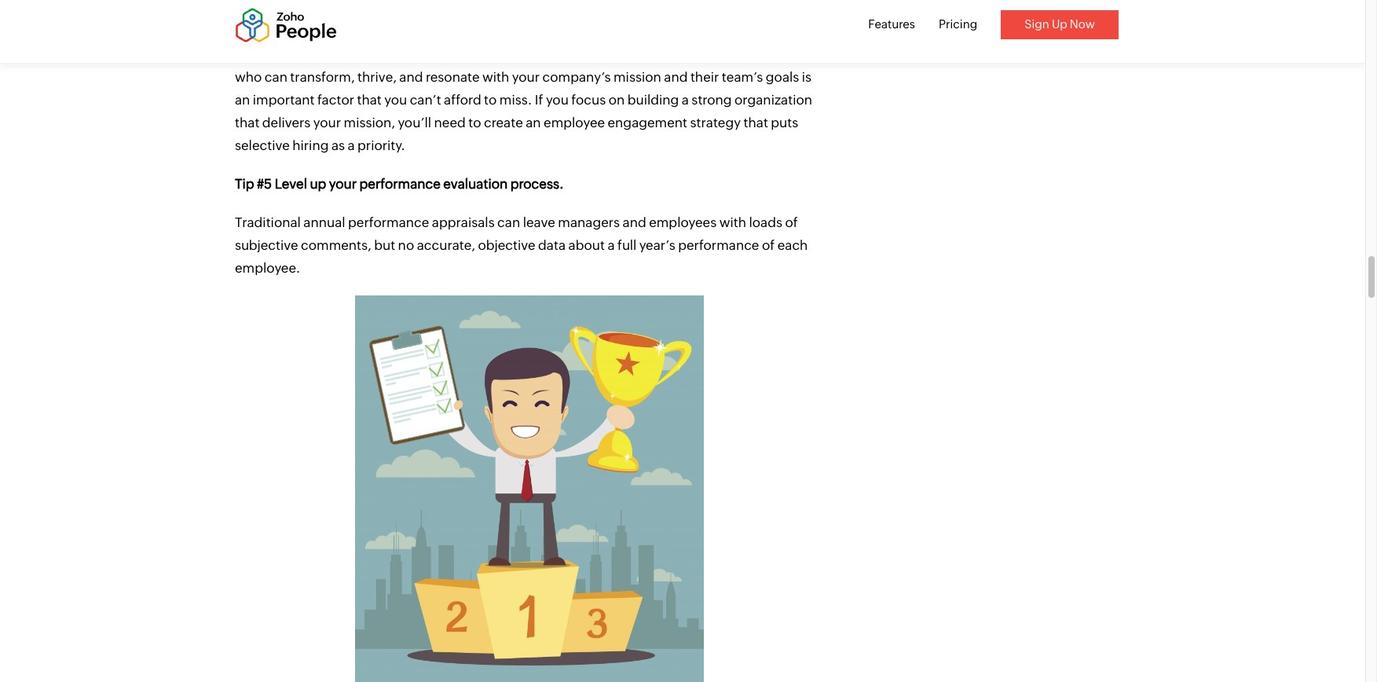 Task type: vqa. For each thing, say whether or not it's contained in the screenshot.
on
yes



Task type: describe. For each thing, give the bounding box(es) containing it.
process.
[[511, 176, 564, 192]]

using
[[235, 46, 269, 62]]

resonate
[[426, 69, 480, 85]]

miss.
[[500, 92, 532, 108]]

a left strong
[[682, 92, 689, 108]]

. screen candidates using real-time scenarios and for their attitude in a team-oriented workspace. hiring people who can transform, thrive, and resonate with your company's mission and their team's goals is an important factor that you can't afford to miss. if you focus on building a strong organization that delivers your mission, you'll need to create an employee engagement strategy that puts selective hiring as a priority.
[[235, 24, 814, 153]]

employees
[[649, 215, 717, 230]]

level
[[275, 176, 307, 192]]

1 vertical spatial your
[[313, 115, 341, 131]]

strong
[[692, 92, 732, 108]]

delivers
[[262, 115, 311, 131]]

if
[[535, 92, 544, 108]]

#5
[[257, 176, 272, 192]]

but
[[374, 237, 396, 253]]

objective
[[478, 237, 536, 253]]

strategy
[[691, 115, 741, 131]]

about
[[569, 237, 605, 253]]

who
[[235, 69, 262, 85]]

annual
[[304, 215, 346, 230]]

a inside traditional annual performance appraisals can leave managers and employees with loads of subjective comments, but no accurate, objective data about a full year's performance of each employee.
[[608, 237, 615, 253]]

focus
[[572, 92, 606, 108]]

and down workspace.
[[664, 69, 688, 85]]

employee.
[[235, 260, 301, 276]]

1 horizontal spatial to
[[484, 92, 497, 108]]

can't
[[410, 92, 441, 108]]

evaluation
[[444, 176, 508, 192]]

subjective
[[235, 237, 298, 253]]

create
[[484, 115, 523, 131]]

comments,
[[301, 237, 372, 253]]

a right in
[[535, 46, 542, 62]]

features link
[[869, 17, 916, 31]]

mission,
[[344, 115, 395, 131]]

company's
[[543, 69, 611, 85]]

no
[[398, 237, 414, 253]]

on
[[609, 92, 625, 108]]

1 you from the left
[[385, 92, 407, 108]]

pricing link
[[939, 17, 978, 31]]

features
[[869, 17, 916, 31]]

engagement
[[608, 115, 688, 131]]

real-
[[272, 46, 299, 62]]

people
[[752, 46, 795, 62]]

in
[[521, 46, 532, 62]]

hiring
[[711, 46, 749, 62]]

selective
[[235, 138, 290, 153]]

afford
[[444, 92, 482, 108]]

2 you from the left
[[546, 92, 569, 108]]

and up the can't
[[400, 69, 423, 85]]

0 horizontal spatial to
[[469, 115, 481, 131]]

appraisals
[[432, 215, 495, 230]]

sign up now
[[1025, 17, 1096, 31]]

year's
[[640, 237, 676, 253]]

for
[[418, 46, 435, 62]]

0 horizontal spatial their
[[438, 46, 467, 62]]

with inside . screen candidates using real-time scenarios and for their attitude in a team-oriented workspace. hiring people who can transform, thrive, and resonate with your company's mission and their team's goals is an important factor that you can't afford to miss. if you focus on building a strong organization that delivers your mission, you'll need to create an employee engagement strategy that puts selective hiring as a priority.
[[483, 69, 510, 85]]

sign up now link
[[1002, 10, 1119, 39]]

and inside traditional annual performance appraisals can leave managers and employees with loads of subjective comments, but no accurate, objective data about a full year's performance of each employee.
[[623, 215, 647, 230]]

up
[[310, 176, 327, 192]]



Task type: locate. For each thing, give the bounding box(es) containing it.
2 vertical spatial performance
[[678, 237, 760, 253]]

accurate,
[[417, 237, 476, 253]]

transform,
[[290, 69, 355, 85]]

managers
[[558, 215, 620, 230]]

your down factor
[[313, 115, 341, 131]]

1 vertical spatial performance
[[348, 215, 429, 230]]

with inside traditional annual performance appraisals can leave managers and employees with loads of subjective comments, but no accurate, objective data about a full year's performance of each employee.
[[720, 215, 747, 230]]

0 vertical spatial an
[[235, 92, 250, 108]]

scenarios
[[329, 46, 389, 62]]

1 horizontal spatial that
[[357, 92, 382, 108]]

and
[[392, 46, 415, 62], [400, 69, 423, 85], [664, 69, 688, 85], [623, 215, 647, 230]]

their up strong
[[691, 69, 719, 85]]

can up objective
[[498, 215, 521, 230]]

0 vertical spatial with
[[483, 69, 510, 85]]

oriented
[[580, 46, 633, 62]]

1 horizontal spatial of
[[786, 215, 798, 230]]

of down loads
[[762, 237, 775, 253]]

mission
[[614, 69, 662, 85]]

with left loads
[[720, 215, 747, 230]]

candidates
[[745, 24, 814, 39]]

important
[[253, 92, 315, 108]]

0 vertical spatial performance
[[360, 176, 441, 192]]

that
[[357, 92, 382, 108], [235, 115, 260, 131], [744, 115, 769, 131]]

0 horizontal spatial with
[[483, 69, 510, 85]]

their up resonate in the left of the page
[[438, 46, 467, 62]]

1 horizontal spatial an
[[526, 115, 541, 131]]

1 horizontal spatial can
[[498, 215, 521, 230]]

of
[[786, 215, 798, 230], [762, 237, 775, 253]]

organization
[[735, 92, 813, 108]]

tip
[[235, 176, 254, 192]]

1 horizontal spatial you
[[546, 92, 569, 108]]

1 vertical spatial an
[[526, 115, 541, 131]]

an
[[235, 92, 250, 108], [526, 115, 541, 131]]

0 vertical spatial of
[[786, 215, 798, 230]]

to right need at top
[[469, 115, 481, 131]]

workspace.
[[636, 46, 708, 62]]

goals
[[766, 69, 800, 85]]

an down who
[[235, 92, 250, 108]]

performance down employees
[[678, 237, 760, 253]]

0 vertical spatial can
[[265, 69, 288, 85]]

loads
[[749, 215, 783, 230]]

0 vertical spatial their
[[438, 46, 467, 62]]

your down in
[[512, 69, 540, 85]]

0 horizontal spatial you
[[385, 92, 407, 108]]

1 vertical spatial to
[[469, 115, 481, 131]]

time
[[299, 46, 327, 62]]

that up mission, on the left top of the page
[[357, 92, 382, 108]]

thrive,
[[358, 69, 397, 85]]

team's
[[722, 69, 764, 85]]

0 horizontal spatial of
[[762, 237, 775, 253]]

you'll
[[398, 115, 432, 131]]

0 vertical spatial your
[[512, 69, 540, 85]]

that up selective on the left of the page
[[235, 115, 260, 131]]

and left for
[[392, 46, 415, 62]]

each
[[778, 237, 808, 253]]

an down if
[[526, 115, 541, 131]]

1 vertical spatial their
[[691, 69, 719, 85]]

is
[[802, 69, 812, 85]]

need
[[434, 115, 466, 131]]

now
[[1070, 17, 1096, 31]]

1 horizontal spatial their
[[691, 69, 719, 85]]

your right up
[[329, 176, 357, 192]]

employee
[[544, 115, 605, 131]]

1 vertical spatial of
[[762, 237, 775, 253]]

.
[[692, 24, 696, 39]]

you
[[385, 92, 407, 108], [546, 92, 569, 108]]

sign
[[1025, 17, 1050, 31]]

2 vertical spatial your
[[329, 176, 357, 192]]

leave
[[523, 215, 556, 230]]

1 horizontal spatial with
[[720, 215, 747, 230]]

traditional annual performance appraisals can leave managers and employees with loads of subjective comments, but no accurate, objective data about a full year's performance of each employee.
[[235, 215, 808, 276]]

up
[[1052, 17, 1068, 31]]

performance up but
[[348, 215, 429, 230]]

1 vertical spatial can
[[498, 215, 521, 230]]

a
[[535, 46, 542, 62], [682, 92, 689, 108], [348, 138, 355, 153], [608, 237, 615, 253]]

0 horizontal spatial that
[[235, 115, 260, 131]]

you right if
[[546, 92, 569, 108]]

team-
[[545, 46, 580, 62]]

screen
[[699, 24, 743, 39]]

full
[[618, 237, 637, 253]]

attitude
[[470, 46, 518, 62]]

of up each
[[786, 215, 798, 230]]

0 vertical spatial to
[[484, 92, 497, 108]]

can inside . screen candidates using real-time scenarios and for their attitude in a team-oriented workspace. hiring people who can transform, thrive, and resonate with your company's mission and their team's goals is an important factor that you can't afford to miss. if you focus on building a strong organization that delivers your mission, you'll need to create an employee engagement strategy that puts selective hiring as a priority.
[[265, 69, 288, 85]]

building
[[628, 92, 679, 108]]

a left full
[[608, 237, 615, 253]]

can up 'important'
[[265, 69, 288, 85]]

2 horizontal spatial that
[[744, 115, 769, 131]]

with
[[483, 69, 510, 85], [720, 215, 747, 230]]

their
[[438, 46, 467, 62], [691, 69, 719, 85]]

your
[[512, 69, 540, 85], [313, 115, 341, 131], [329, 176, 357, 192]]

you down thrive,
[[385, 92, 407, 108]]

puts
[[771, 115, 799, 131]]

and up full
[[623, 215, 647, 230]]

0 horizontal spatial an
[[235, 92, 250, 108]]

performance down the priority.
[[360, 176, 441, 192]]

with down attitude
[[483, 69, 510, 85]]

0 horizontal spatial can
[[265, 69, 288, 85]]

priority.
[[358, 138, 405, 153]]

can inside traditional annual performance appraisals can leave managers and employees with loads of subjective comments, but no accurate, objective data about a full year's performance of each employee.
[[498, 215, 521, 230]]

a right as
[[348, 138, 355, 153]]

that down organization
[[744, 115, 769, 131]]

can
[[265, 69, 288, 85], [498, 215, 521, 230]]

pricing
[[939, 17, 978, 31]]

to left miss.
[[484, 92, 497, 108]]

performance
[[360, 176, 441, 192], [348, 215, 429, 230], [678, 237, 760, 253]]

tip #5 level up your performance evaluation process.
[[235, 176, 564, 192]]

factor
[[318, 92, 355, 108]]

traditional
[[235, 215, 301, 230]]

to
[[484, 92, 497, 108], [469, 115, 481, 131]]

as
[[332, 138, 345, 153]]

hiring
[[293, 138, 329, 153]]

1 vertical spatial with
[[720, 215, 747, 230]]

data
[[539, 237, 566, 253]]



